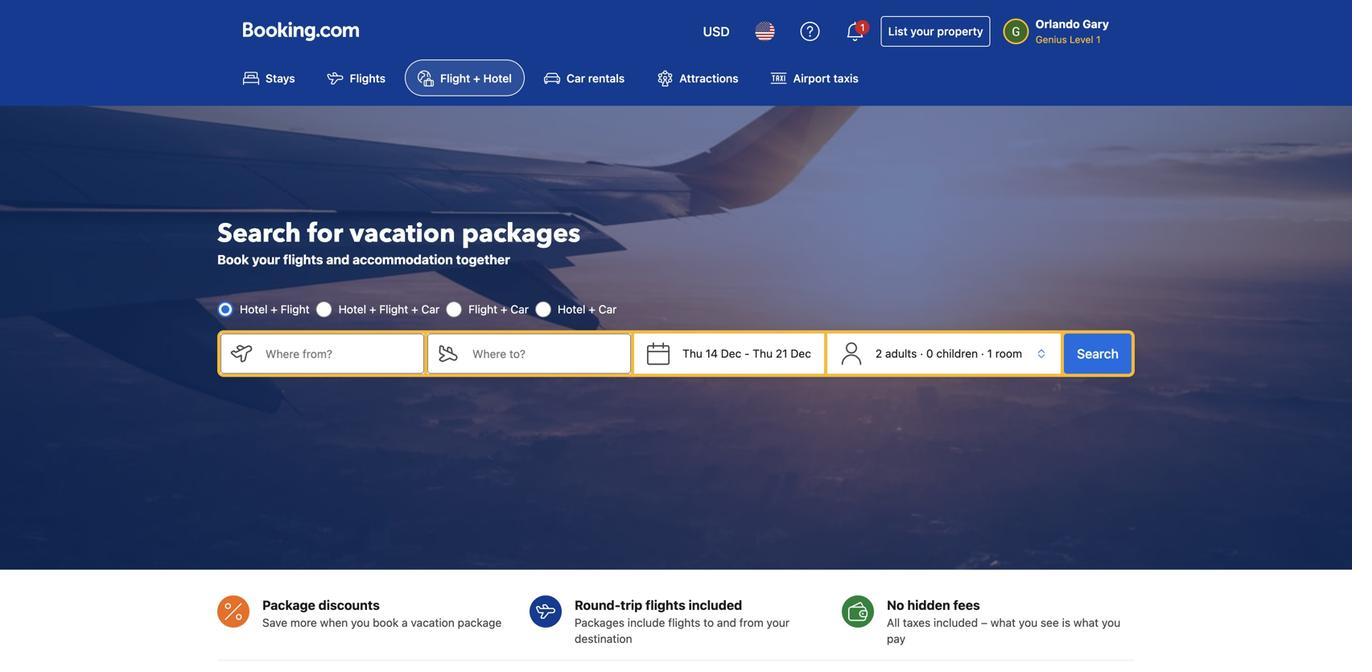 Task type: locate. For each thing, give the bounding box(es) containing it.
a
[[402, 616, 408, 629]]

vacation inside package discounts save more when you book a vacation package
[[411, 616, 455, 629]]

list your property link
[[881, 16, 991, 47]]

1 what from the left
[[991, 616, 1016, 629]]

discounts
[[318, 598, 380, 613]]

vacation inside search for vacation packages book your flights and accommodation together
[[350, 216, 455, 251]]

your right list
[[911, 25, 934, 38]]

what right is
[[1074, 616, 1099, 629]]

2 horizontal spatial 1
[[1096, 34, 1101, 45]]

0 vertical spatial included
[[689, 598, 742, 613]]

flights up include on the bottom of the page
[[646, 598, 686, 613]]

children
[[936, 347, 978, 360]]

0 horizontal spatial and
[[326, 252, 350, 267]]

round-trip flights included packages include flights to and from your destination
[[575, 598, 790, 646]]

1 vertical spatial your
[[252, 252, 280, 267]]

· left 0
[[920, 347, 923, 360]]

include
[[628, 616, 665, 629]]

1 horizontal spatial search
[[1077, 346, 1119, 362]]

to
[[704, 616, 714, 629]]

2 horizontal spatial you
[[1102, 616, 1121, 629]]

included down fees
[[934, 616, 978, 629]]

airport taxis link
[[758, 60, 872, 96]]

your inside list your property link
[[911, 25, 934, 38]]

+ inside 'link'
[[473, 71, 480, 85]]

your right "from"
[[767, 616, 790, 629]]

dec
[[721, 347, 741, 360], [791, 347, 811, 360]]

0 vertical spatial and
[[326, 252, 350, 267]]

and right to
[[717, 616, 736, 629]]

0 horizontal spatial search
[[217, 216, 301, 251]]

1 vertical spatial 1
[[1096, 34, 1101, 45]]

no hidden fees all taxes included – what you see is what you pay
[[887, 598, 1121, 646]]

search inside search for vacation packages book your flights and accommodation together
[[217, 216, 301, 251]]

1
[[860, 22, 865, 33], [1096, 34, 1101, 45], [987, 347, 992, 360]]

vacation
[[350, 216, 455, 251], [411, 616, 455, 629]]

1 vertical spatial included
[[934, 616, 978, 629]]

booking.com online hotel reservations image
[[243, 22, 359, 41]]

1 horizontal spatial what
[[1074, 616, 1099, 629]]

0 vertical spatial your
[[911, 25, 934, 38]]

1 you from the left
[[351, 616, 370, 629]]

what
[[991, 616, 1016, 629], [1074, 616, 1099, 629]]

accommodation
[[353, 252, 453, 267]]

0 vertical spatial search
[[217, 216, 301, 251]]

dec left -
[[721, 347, 741, 360]]

Where from? field
[[253, 334, 424, 374]]

1 left list
[[860, 22, 865, 33]]

flight
[[440, 71, 470, 85], [281, 303, 310, 316], [379, 303, 408, 316], [469, 303, 498, 316]]

you
[[351, 616, 370, 629], [1019, 616, 1038, 629], [1102, 616, 1121, 629]]

·
[[920, 347, 923, 360], [981, 347, 984, 360]]

book
[[373, 616, 399, 629]]

from
[[739, 616, 764, 629]]

0 horizontal spatial you
[[351, 616, 370, 629]]

included up to
[[689, 598, 742, 613]]

1 vertical spatial flights
[[646, 598, 686, 613]]

1 horizontal spatial ·
[[981, 347, 984, 360]]

you right is
[[1102, 616, 1121, 629]]

and down for in the left top of the page
[[326, 252, 350, 267]]

search inside the search button
[[1077, 346, 1119, 362]]

0 horizontal spatial thu
[[683, 347, 703, 360]]

no
[[887, 598, 904, 613]]

1 left room
[[987, 347, 992, 360]]

and inside search for vacation packages book your flights and accommodation together
[[326, 252, 350, 267]]

0 vertical spatial 1
[[860, 22, 865, 33]]

thu
[[683, 347, 703, 360], [753, 347, 773, 360]]

1 · from the left
[[920, 347, 923, 360]]

thu 14 dec - thu 21 dec
[[683, 347, 811, 360]]

package
[[458, 616, 502, 629]]

· right children
[[981, 347, 984, 360]]

vacation right a
[[411, 616, 455, 629]]

2 vertical spatial your
[[767, 616, 790, 629]]

2
[[876, 347, 882, 360]]

1 horizontal spatial thu
[[753, 347, 773, 360]]

search for vacation packages book your flights and accommodation together
[[217, 216, 581, 267]]

1 horizontal spatial and
[[717, 616, 736, 629]]

and inside round-trip flights included packages include flights to and from your destination
[[717, 616, 736, 629]]

1 vertical spatial vacation
[[411, 616, 455, 629]]

1 horizontal spatial you
[[1019, 616, 1038, 629]]

0 horizontal spatial ·
[[920, 347, 923, 360]]

dec right 21
[[791, 347, 811, 360]]

0 vertical spatial vacation
[[350, 216, 455, 251]]

1 horizontal spatial dec
[[791, 347, 811, 360]]

0 vertical spatial flights
[[283, 252, 323, 267]]

what right –
[[991, 616, 1016, 629]]

you left see
[[1019, 616, 1038, 629]]

taxis
[[833, 71, 859, 85]]

taxes
[[903, 616, 931, 629]]

1 inside orlando gary genius level 1
[[1096, 34, 1101, 45]]

flights inside search for vacation packages book your flights and accommodation together
[[283, 252, 323, 267]]

0 horizontal spatial dec
[[721, 347, 741, 360]]

1 down the gary
[[1096, 34, 1101, 45]]

stays
[[266, 71, 295, 85]]

included inside round-trip flights included packages include flights to and from your destination
[[689, 598, 742, 613]]

see
[[1041, 616, 1059, 629]]

1 horizontal spatial 1
[[987, 347, 992, 360]]

included
[[689, 598, 742, 613], [934, 616, 978, 629]]

hotel for hotel + flight + car
[[339, 303, 366, 316]]

+
[[473, 71, 480, 85], [271, 303, 278, 316], [369, 303, 376, 316], [411, 303, 418, 316], [501, 303, 508, 316], [589, 303, 595, 316]]

1 vertical spatial search
[[1077, 346, 1119, 362]]

1 horizontal spatial your
[[767, 616, 790, 629]]

car rentals
[[567, 71, 625, 85]]

2 thu from the left
[[753, 347, 773, 360]]

flight inside 'link'
[[440, 71, 470, 85]]

Where to? field
[[460, 334, 631, 374]]

your
[[911, 25, 934, 38], [252, 252, 280, 267], [767, 616, 790, 629]]

flights left to
[[668, 616, 700, 629]]

0 horizontal spatial what
[[991, 616, 1016, 629]]

0 horizontal spatial 1
[[860, 22, 865, 33]]

search
[[217, 216, 301, 251], [1077, 346, 1119, 362]]

+ for hotel + flight
[[271, 303, 278, 316]]

car
[[567, 71, 585, 85], [421, 303, 440, 316], [511, 303, 529, 316], [599, 303, 617, 316]]

0 horizontal spatial your
[[252, 252, 280, 267]]

1 vertical spatial and
[[717, 616, 736, 629]]

vacation up accommodation
[[350, 216, 455, 251]]

hotel + car
[[558, 303, 617, 316]]

2 horizontal spatial your
[[911, 25, 934, 38]]

property
[[937, 25, 983, 38]]

flights
[[283, 252, 323, 267], [646, 598, 686, 613], [668, 616, 700, 629]]

flights down for in the left top of the page
[[283, 252, 323, 267]]

0 horizontal spatial included
[[689, 598, 742, 613]]

you inside package discounts save more when you book a vacation package
[[351, 616, 370, 629]]

+ for hotel + car
[[589, 303, 595, 316]]

room
[[996, 347, 1022, 360]]

2 vertical spatial flights
[[668, 616, 700, 629]]

1 horizontal spatial included
[[934, 616, 978, 629]]

your inside round-trip flights included packages include flights to and from your destination
[[767, 616, 790, 629]]

hotel
[[483, 71, 512, 85], [240, 303, 268, 316], [339, 303, 366, 316], [558, 303, 585, 316]]

search for search for vacation packages book your flights and accommodation together
[[217, 216, 301, 251]]

packages
[[575, 616, 625, 629]]

and
[[326, 252, 350, 267], [717, 616, 736, 629]]

list your property
[[888, 25, 983, 38]]

all
[[887, 616, 900, 629]]

packages
[[462, 216, 581, 251]]

you down discounts
[[351, 616, 370, 629]]

your right book on the left
[[252, 252, 280, 267]]

thu right -
[[753, 347, 773, 360]]

thu left 14
[[683, 347, 703, 360]]



Task type: vqa. For each thing, say whether or not it's contained in the screenshot.
Stays
yes



Task type: describe. For each thing, give the bounding box(es) containing it.
package
[[262, 598, 315, 613]]

round-
[[575, 598, 621, 613]]

rentals
[[588, 71, 625, 85]]

save
[[262, 616, 287, 629]]

3 you from the left
[[1102, 616, 1121, 629]]

2 dec from the left
[[791, 347, 811, 360]]

package discounts save more when you book a vacation package
[[262, 598, 502, 629]]

14
[[706, 347, 718, 360]]

1 button
[[836, 12, 875, 51]]

flight + hotel link
[[405, 60, 525, 96]]

hotel inside "flight + hotel" 'link'
[[483, 71, 512, 85]]

attractions link
[[644, 60, 751, 96]]

-
[[745, 347, 750, 360]]

1 thu from the left
[[683, 347, 703, 360]]

more
[[290, 616, 317, 629]]

–
[[981, 616, 988, 629]]

stays link
[[230, 60, 308, 96]]

usd
[[703, 24, 730, 39]]

hotel for hotel + flight
[[240, 303, 268, 316]]

flights
[[350, 71, 386, 85]]

flights for trip
[[668, 616, 700, 629]]

trip
[[621, 598, 642, 613]]

2 vertical spatial 1
[[987, 347, 992, 360]]

hotel + flight + car
[[339, 303, 440, 316]]

your inside search for vacation packages book your flights and accommodation together
[[252, 252, 280, 267]]

is
[[1062, 616, 1071, 629]]

+ for flight + car
[[501, 303, 508, 316]]

hotel + flight
[[240, 303, 310, 316]]

book
[[217, 252, 249, 267]]

airport taxis
[[793, 71, 859, 85]]

flight + car
[[469, 303, 529, 316]]

flights for for
[[283, 252, 323, 267]]

included inside no hidden fees all taxes included – what you see is what you pay
[[934, 616, 978, 629]]

2 · from the left
[[981, 347, 984, 360]]

for
[[307, 216, 343, 251]]

search for search
[[1077, 346, 1119, 362]]

0
[[926, 347, 933, 360]]

+ for hotel + flight + car
[[369, 303, 376, 316]]

airport
[[793, 71, 831, 85]]

orlando
[[1036, 17, 1080, 31]]

hotel for hotel + car
[[558, 303, 585, 316]]

hidden
[[907, 598, 950, 613]]

attractions
[[680, 71, 739, 85]]

2 you from the left
[[1019, 616, 1038, 629]]

level
[[1070, 34, 1093, 45]]

flights link
[[314, 60, 398, 96]]

pay
[[887, 632, 906, 646]]

gary
[[1083, 17, 1109, 31]]

genius
[[1036, 34, 1067, 45]]

1 dec from the left
[[721, 347, 741, 360]]

+ for flight + hotel
[[473, 71, 480, 85]]

when
[[320, 616, 348, 629]]

2 what from the left
[[1074, 616, 1099, 629]]

2 adults · 0 children · 1 room
[[876, 347, 1022, 360]]

list
[[888, 25, 908, 38]]

orlando gary genius level 1
[[1036, 17, 1109, 45]]

usd button
[[693, 12, 739, 51]]

flight + hotel
[[440, 71, 512, 85]]

1 inside button
[[860, 22, 865, 33]]

fees
[[953, 598, 980, 613]]

destination
[[575, 632, 632, 646]]

together
[[456, 252, 510, 267]]

car rentals link
[[531, 60, 638, 96]]

adults
[[885, 347, 917, 360]]

21
[[776, 347, 788, 360]]

search button
[[1064, 334, 1132, 374]]



